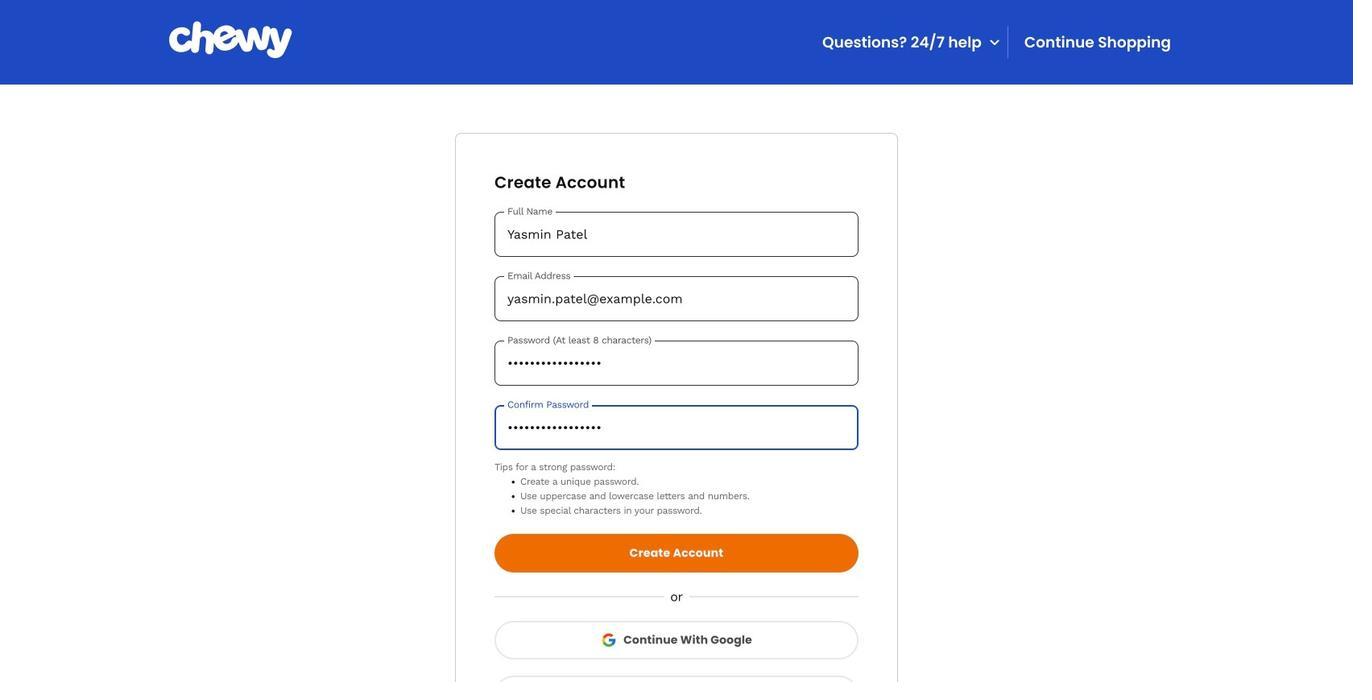 Task type: locate. For each thing, give the bounding box(es) containing it.
None password field
[[495, 341, 859, 386], [495, 405, 859, 450], [495, 341, 859, 386], [495, 405, 859, 450]]

None email field
[[495, 276, 859, 321]]

None text field
[[495, 212, 859, 257]]



Task type: vqa. For each thing, say whether or not it's contained in the screenshot.
'Chewy logo'
yes



Task type: describe. For each thing, give the bounding box(es) containing it.
chewy logo image
[[169, 21, 292, 58]]



